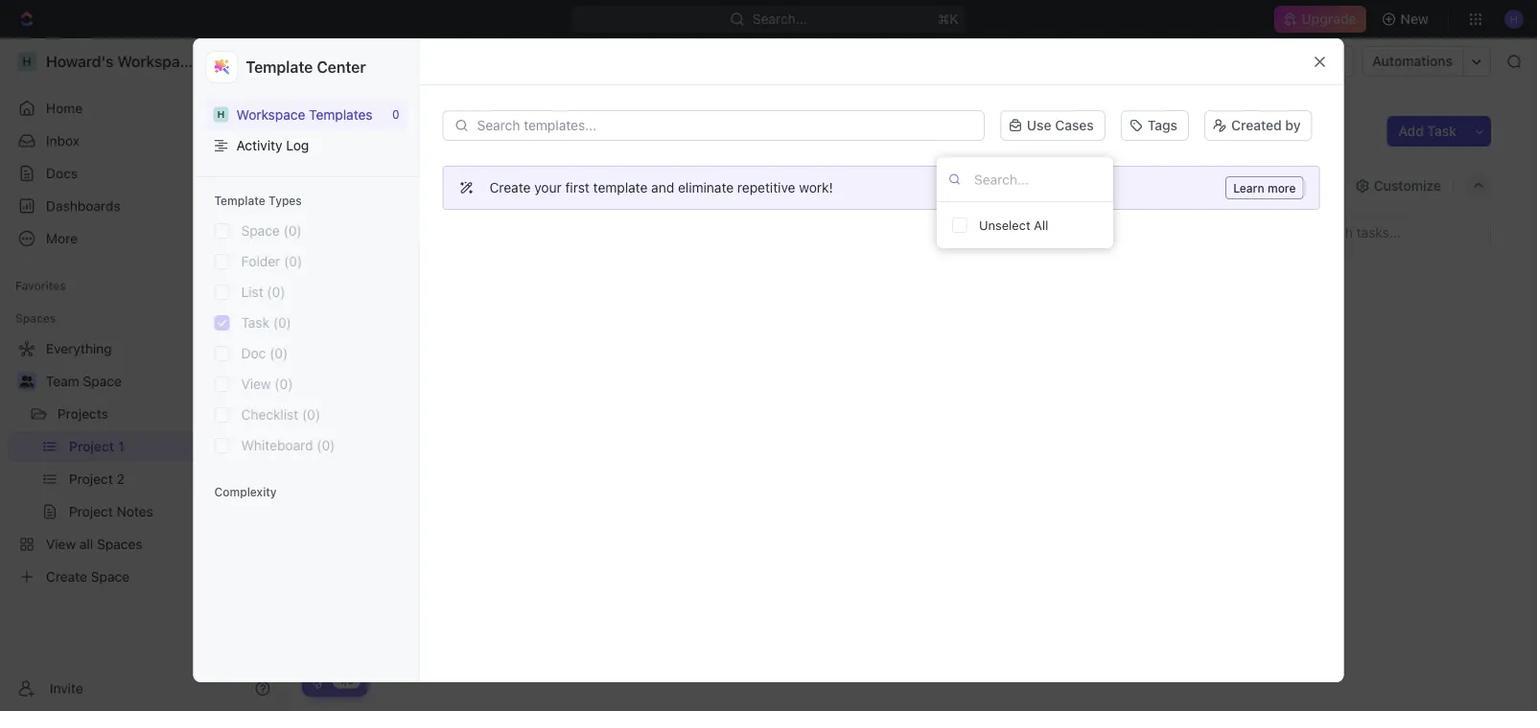 Task type: locate. For each thing, give the bounding box(es) containing it.
add
[[1399, 123, 1424, 139], [386, 440, 411, 456]]

0 vertical spatial ‎task
[[386, 339, 416, 355]]

1 horizontal spatial doc
[[538, 150, 563, 165]]

share
[[1306, 53, 1343, 69]]

0 vertical spatial team space
[[322, 53, 398, 69]]

favorites button
[[8, 274, 74, 297]]

create your first template and eliminate repetitive work!
[[490, 180, 833, 196]]

folder (0)
[[241, 254, 302, 270]]

list for list (0)
[[241, 284, 263, 300]]

sidebar navigation
[[0, 38, 287, 712]]

workspace
[[236, 106, 305, 122]]

(0) down types
[[283, 223, 302, 239]]

3 down 2 at the left of page
[[419, 407, 428, 422]]

(0) for doc (0)
[[270, 346, 288, 362]]

0 horizontal spatial team space
[[46, 374, 122, 389]]

1 for project 1
[[425, 115, 438, 146]]

favorites
[[15, 279, 66, 292]]

1 horizontal spatial add task button
[[1387, 116, 1468, 147]]

task for task
[[486, 150, 515, 165]]

1 vertical spatial space
[[241, 223, 280, 239]]

‎task for ‎task 1
[[386, 339, 416, 355]]

0 horizontal spatial projects
[[58, 406, 108, 422]]

add task button up "customize"
[[1387, 116, 1468, 147]]

doc up your
[[538, 150, 563, 165]]

0 vertical spatial team
[[322, 53, 356, 69]]

‎task 1 link
[[382, 334, 665, 362]]

projects link inside 'tree'
[[58, 399, 224, 430]]

list
[[431, 178, 454, 194], [241, 284, 263, 300]]

more
[[1268, 181, 1296, 195]]

projects
[[438, 53, 489, 69], [58, 406, 108, 422]]

task for task (0)
[[241, 315, 269, 331]]

automations button
[[1363, 47, 1462, 76]]

tree containing team space
[[8, 334, 278, 593]]

(0) up whiteboard (0)
[[302, 407, 320, 423]]

hide button
[[988, 221, 1029, 244]]

team right user group image
[[322, 53, 356, 69]]

list link
[[427, 173, 454, 199]]

task
[[1428, 123, 1457, 139], [486, 150, 515, 165], [241, 315, 269, 331], [386, 407, 416, 422], [415, 440, 443, 456]]

0 vertical spatial add
[[1399, 123, 1424, 139]]

0 vertical spatial whiteboard
[[723, 150, 797, 165]]

(0)
[[283, 223, 302, 239], [284, 254, 302, 270], [267, 284, 285, 300], [273, 315, 291, 331], [270, 346, 288, 362], [275, 376, 293, 392], [302, 407, 320, 423], [317, 438, 335, 454]]

template for template types
[[214, 194, 265, 207]]

2 horizontal spatial space
[[359, 53, 398, 69]]

0 vertical spatial list
[[431, 178, 454, 194]]

1 vertical spatial doc
[[241, 346, 266, 362]]

0 horizontal spatial hide
[[995, 226, 1021, 239]]

your
[[534, 180, 562, 196]]

checklist
[[241, 407, 298, 423]]

1 vertical spatial template
[[214, 194, 265, 207]]

1 vertical spatial projects link
[[58, 399, 224, 430]]

(0) down folder (0)
[[267, 284, 285, 300]]

add task button
[[1387, 116, 1468, 147], [378, 437, 451, 460]]

list down folder
[[241, 284, 263, 300]]

automations
[[1373, 53, 1453, 69]]

0 horizontal spatial projects link
[[58, 399, 224, 430]]

0 vertical spatial team space link
[[298, 50, 403, 73]]

task down task 3
[[415, 440, 443, 456]]

checklist (0)
[[241, 407, 320, 423]]

dialog
[[462, 134, 1075, 440]]

add task
[[1399, 123, 1457, 139], [386, 440, 443, 456]]

1 horizontal spatial hide
[[1310, 178, 1340, 194]]

0 horizontal spatial doc
[[241, 346, 266, 362]]

0 vertical spatial template
[[246, 58, 313, 76]]

1 vertical spatial projects
[[58, 406, 108, 422]]

1 horizontal spatial team space link
[[298, 50, 403, 73]]

1 horizontal spatial projects
[[438, 53, 489, 69]]

0 horizontal spatial team
[[46, 374, 79, 389]]

doc inside dialog
[[538, 150, 563, 165]]

whiteboard
[[723, 150, 797, 165], [241, 438, 313, 454]]

1 vertical spatial ‎task
[[386, 373, 416, 389]]

team space right user group image
[[322, 53, 398, 69]]

list left 'task' button
[[431, 178, 454, 194]]

new button
[[1374, 4, 1440, 35]]

whiteboard up repetitive
[[723, 150, 797, 165]]

whiteboard down checklist (0)
[[241, 438, 313, 454]]

unselect all
[[979, 218, 1048, 233]]

hide left all
[[995, 226, 1021, 239]]

team space
[[322, 53, 398, 69], [46, 374, 122, 389]]

1 vertical spatial add
[[386, 440, 411, 456]]

2 vertical spatial space
[[83, 374, 122, 389]]

doc button
[[538, 135, 563, 180]]

‎task
[[386, 339, 416, 355], [386, 373, 416, 389]]

add down task 3
[[386, 440, 411, 456]]

1 ‎task from the top
[[386, 339, 416, 355]]

add for the top the add task button
[[1399, 123, 1424, 139]]

view (0)
[[241, 376, 293, 392]]

gantt link
[[578, 173, 617, 199]]

0 vertical spatial hide
[[1310, 178, 1340, 194]]

add task button down task 3
[[378, 437, 451, 460]]

unselect
[[979, 218, 1031, 233]]

0 vertical spatial 1
[[425, 115, 438, 146]]

(0) for space (0)
[[283, 223, 302, 239]]

(0) right folder
[[284, 254, 302, 270]]

1 horizontal spatial list
[[431, 178, 454, 194]]

space
[[359, 53, 398, 69], [241, 223, 280, 239], [83, 374, 122, 389]]

team right user group icon
[[46, 374, 79, 389]]

1 vertical spatial team space link
[[46, 366, 274, 397]]

task down ‎task 2
[[386, 407, 416, 422]]

1/5
[[339, 676, 354, 687]]

add task down task 3
[[386, 440, 443, 456]]

(0) for task (0)
[[273, 315, 291, 331]]

3 up ‎task 1
[[414, 278, 422, 291]]

Search tasks... text field
[[1298, 218, 1490, 247]]

projects link
[[414, 50, 494, 73], [58, 399, 224, 430]]

doc (0)
[[241, 346, 288, 362]]

1 vertical spatial team
[[46, 374, 79, 389]]

(0) up doc (0)
[[273, 315, 291, 331]]

0 vertical spatial 3
[[414, 278, 422, 291]]

0 horizontal spatial add task
[[386, 440, 443, 456]]

1 horizontal spatial team
[[322, 53, 356, 69]]

project
[[333, 115, 419, 146]]

team space link
[[298, 50, 403, 73], [46, 366, 274, 397]]

hide inside dropdown button
[[1310, 178, 1340, 194]]

template
[[246, 58, 313, 76], [214, 194, 265, 207]]

1 vertical spatial team space
[[46, 374, 122, 389]]

add task up "customize"
[[1399, 123, 1457, 139]]

0 horizontal spatial whiteboard
[[241, 438, 313, 454]]

doc up 'view'
[[241, 346, 266, 362]]

doc
[[538, 150, 563, 165], [241, 346, 266, 362]]

1 vertical spatial 1
[[419, 339, 425, 355]]

hide
[[1310, 178, 1340, 194], [995, 226, 1021, 239]]

reminder
[[586, 150, 647, 165]]

1 vertical spatial whiteboard
[[241, 438, 313, 454]]

space down template types
[[241, 223, 280, 239]]

template up space (0)
[[214, 194, 265, 207]]

space inside sidebar navigation
[[83, 374, 122, 389]]

add up "customize"
[[1399, 123, 1424, 139]]

1 inside ‎task 1 link
[[419, 339, 425, 355]]

1 vertical spatial add task button
[[378, 437, 451, 460]]

space up "0"
[[359, 53, 398, 69]]

dialog containing task
[[462, 134, 1075, 440]]

add for the leftmost the add task button
[[386, 440, 411, 456]]

1 right "0"
[[425, 115, 438, 146]]

0 horizontal spatial list
[[241, 284, 263, 300]]

0 horizontal spatial add
[[386, 440, 411, 456]]

1
[[425, 115, 438, 146], [419, 339, 425, 355]]

space right user group icon
[[83, 374, 122, 389]]

1 up 2 at the left of page
[[419, 339, 425, 355]]

search
[[1233, 178, 1278, 194]]

0 vertical spatial projects link
[[414, 50, 494, 73]]

dashboards link
[[8, 191, 278, 222]]

task down list (0)
[[241, 315, 269, 331]]

‎task up ‎task 2
[[386, 339, 416, 355]]

chat button
[[670, 135, 700, 180]]

1 vertical spatial list
[[241, 284, 263, 300]]

1 horizontal spatial add task
[[1399, 123, 1457, 139]]

hide right more
[[1310, 178, 1340, 194]]

(0) up view (0) on the left bottom of page
[[270, 346, 288, 362]]

1 horizontal spatial team space
[[322, 53, 398, 69]]

tree
[[8, 334, 278, 593]]

team
[[322, 53, 356, 69], [46, 374, 79, 389]]

1 horizontal spatial space
[[241, 223, 280, 239]]

team space right user group icon
[[46, 374, 122, 389]]

1 horizontal spatial add
[[1399, 123, 1424, 139]]

center
[[317, 58, 366, 76]]

(0) for list (0)
[[267, 284, 285, 300]]

1 vertical spatial hide
[[995, 226, 1021, 239]]

Search templates... text field
[[477, 118, 973, 133]]

template up workspace
[[246, 58, 313, 76]]

1 vertical spatial 3
[[419, 407, 428, 422]]

task inside dialog
[[486, 150, 515, 165]]

calendar link
[[485, 173, 546, 199]]

(0) down checklist (0)
[[317, 438, 335, 454]]

0 horizontal spatial team space link
[[46, 366, 274, 397]]

eliminate
[[678, 180, 734, 196]]

space (0)
[[241, 223, 302, 239]]

repetitive
[[737, 180, 795, 196]]

0 horizontal spatial space
[[83, 374, 122, 389]]

whiteboard inside dialog
[[723, 150, 797, 165]]

2 ‎task from the top
[[386, 373, 416, 389]]

1 horizontal spatial projects link
[[414, 50, 494, 73]]

Search... text field
[[974, 165, 1104, 194]]

0 vertical spatial space
[[359, 53, 398, 69]]

1 horizontal spatial whiteboard
[[723, 150, 797, 165]]

0 vertical spatial doc
[[538, 150, 563, 165]]

(0) right 'view'
[[275, 376, 293, 392]]

0 horizontal spatial add task button
[[378, 437, 451, 460]]

task up "customize"
[[1428, 123, 1457, 139]]

task up create
[[486, 150, 515, 165]]

‎task left 2 at the left of page
[[386, 373, 416, 389]]

upgrade link
[[1275, 6, 1366, 33]]



Task type: vqa. For each thing, say whether or not it's contained in the screenshot.
"Gantt" link
yes



Task type: describe. For each thing, give the bounding box(es) containing it.
‎task 1
[[386, 339, 425, 355]]

template types
[[214, 194, 302, 207]]

hide inside button
[[995, 226, 1021, 239]]

use cases button
[[992, 108, 1113, 143]]

project 1
[[333, 115, 443, 146]]

create
[[490, 180, 531, 196]]

user group image
[[20, 376, 34, 387]]

gantt
[[582, 178, 617, 194]]

0 vertical spatial add task button
[[1387, 116, 1468, 147]]

activity
[[236, 138, 282, 153]]

⌘k
[[938, 11, 959, 27]]

learn more
[[1233, 181, 1296, 195]]

folder
[[241, 254, 280, 270]]

(0) for view (0)
[[275, 376, 293, 392]]

onboarding checklist button element
[[310, 674, 325, 690]]

whiteboard for whiteboard
[[723, 150, 797, 165]]

‎task 2
[[386, 373, 427, 389]]

log
[[286, 138, 309, 153]]

tree inside sidebar navigation
[[8, 334, 278, 593]]

whiteboard button
[[723, 135, 797, 180]]

unselect all button
[[945, 210, 1106, 241]]

inbox
[[46, 133, 80, 149]]

hide button
[[1287, 173, 1345, 199]]

task for task 3
[[386, 407, 416, 422]]

whiteboard (0)
[[241, 438, 335, 454]]

search...
[[753, 11, 807, 27]]

home
[[46, 100, 83, 116]]

user group image
[[305, 57, 317, 66]]

2
[[419, 373, 427, 389]]

and
[[651, 180, 674, 196]]

new
[[1401, 11, 1429, 27]]

activity log button
[[206, 130, 407, 161]]

doc for doc
[[538, 150, 563, 165]]

Task Name text field
[[486, 239, 1055, 262]]

dashboards
[[46, 198, 120, 214]]

board link
[[354, 173, 395, 199]]

0 vertical spatial add task
[[1399, 123, 1457, 139]]

template center
[[246, 58, 366, 76]]

learn more link
[[1226, 176, 1304, 199]]

complexity
[[214, 485, 277, 499]]

view
[[241, 376, 271, 392]]

reminder button
[[586, 135, 647, 180]]

1 for ‎task 1
[[419, 339, 425, 355]]

task (0)
[[241, 315, 291, 331]]

learn
[[1233, 181, 1265, 195]]

activity log
[[236, 138, 309, 153]]

work!
[[799, 180, 833, 196]]

spaces
[[15, 312, 56, 325]]

customize button
[[1349, 173, 1447, 199]]

first
[[565, 180, 590, 196]]

inbox link
[[8, 126, 278, 156]]

use cases
[[1027, 117, 1094, 133]]

projects inside 'tree'
[[58, 406, 108, 422]]

use cases button
[[1000, 110, 1105, 141]]

invite
[[50, 681, 83, 697]]

whiteboard for whiteboard (0)
[[241, 438, 313, 454]]

team inside sidebar navigation
[[46, 374, 79, 389]]

howard's workspace, , element
[[213, 107, 229, 122]]

(0) for checklist (0)
[[302, 407, 320, 423]]

workspace templates
[[236, 106, 373, 122]]

list (0)
[[241, 284, 285, 300]]

templates
[[309, 106, 373, 122]]

cases
[[1055, 117, 1094, 133]]

board
[[358, 178, 395, 194]]

types
[[269, 194, 302, 207]]

list for list
[[431, 178, 454, 194]]

0 vertical spatial projects
[[438, 53, 489, 69]]

template for template center
[[246, 58, 313, 76]]

share button
[[1295, 46, 1354, 77]]

(0) for whiteboard (0)
[[317, 438, 335, 454]]

search button
[[1208, 173, 1283, 199]]

task 3 link
[[382, 401, 665, 429]]

home link
[[8, 93, 278, 124]]

task 3
[[386, 407, 428, 422]]

upgrade
[[1302, 11, 1357, 27]]

docs
[[46, 165, 78, 181]]

task button
[[486, 135, 515, 180]]

all
[[1034, 218, 1048, 233]]

‎task 2 link
[[382, 367, 665, 395]]

docs link
[[8, 158, 278, 189]]

calendar
[[489, 178, 546, 194]]

‎task for ‎task 2
[[386, 373, 416, 389]]

chat
[[670, 150, 700, 165]]

(0) for folder (0)
[[284, 254, 302, 270]]

onboarding checklist button image
[[310, 674, 325, 690]]

use
[[1027, 117, 1052, 133]]

table link
[[649, 173, 687, 199]]

1 vertical spatial add task
[[386, 440, 443, 456]]

template
[[593, 180, 648, 196]]

table
[[653, 178, 687, 194]]

customize
[[1374, 178, 1441, 194]]

doc for doc (0)
[[241, 346, 266, 362]]

h
[[217, 109, 225, 120]]

team space inside 'tree'
[[46, 374, 122, 389]]

0
[[392, 108, 399, 121]]



